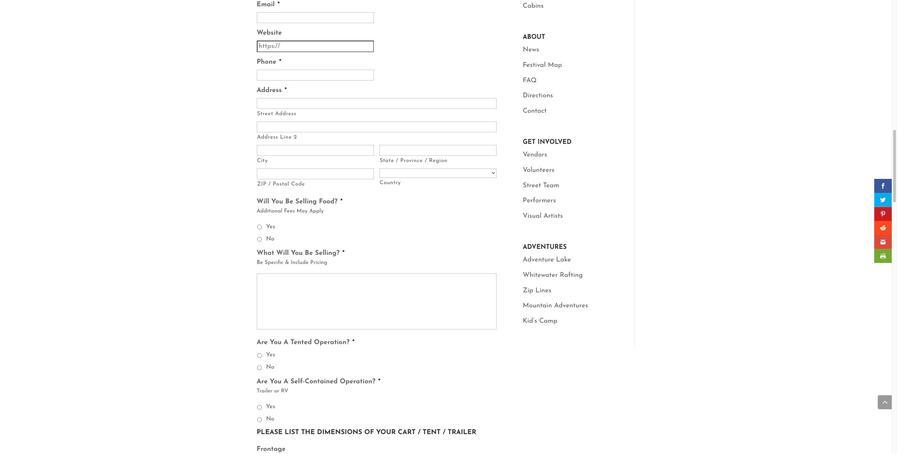 Task type: locate. For each thing, give the bounding box(es) containing it.
None telephone field
[[257, 70, 374, 81]]

None email field
[[257, 12, 374, 23]]

None text field
[[257, 145, 374, 156], [257, 169, 374, 179], [257, 145, 374, 156], [257, 169, 374, 179]]

https:// url field
[[257, 41, 374, 52]]

None text field
[[257, 98, 497, 109], [257, 122, 497, 132], [380, 145, 497, 156], [257, 274, 497, 330], [257, 98, 497, 109], [257, 122, 497, 132], [380, 145, 497, 156], [257, 274, 497, 330]]

None radio
[[257, 225, 262, 230], [257, 237, 262, 242], [257, 406, 262, 410], [257, 225, 262, 230], [257, 237, 262, 242], [257, 406, 262, 410]]

None radio
[[257, 354, 262, 358], [257, 366, 262, 371], [257, 418, 262, 423], [257, 354, 262, 358], [257, 366, 262, 371], [257, 418, 262, 423]]



